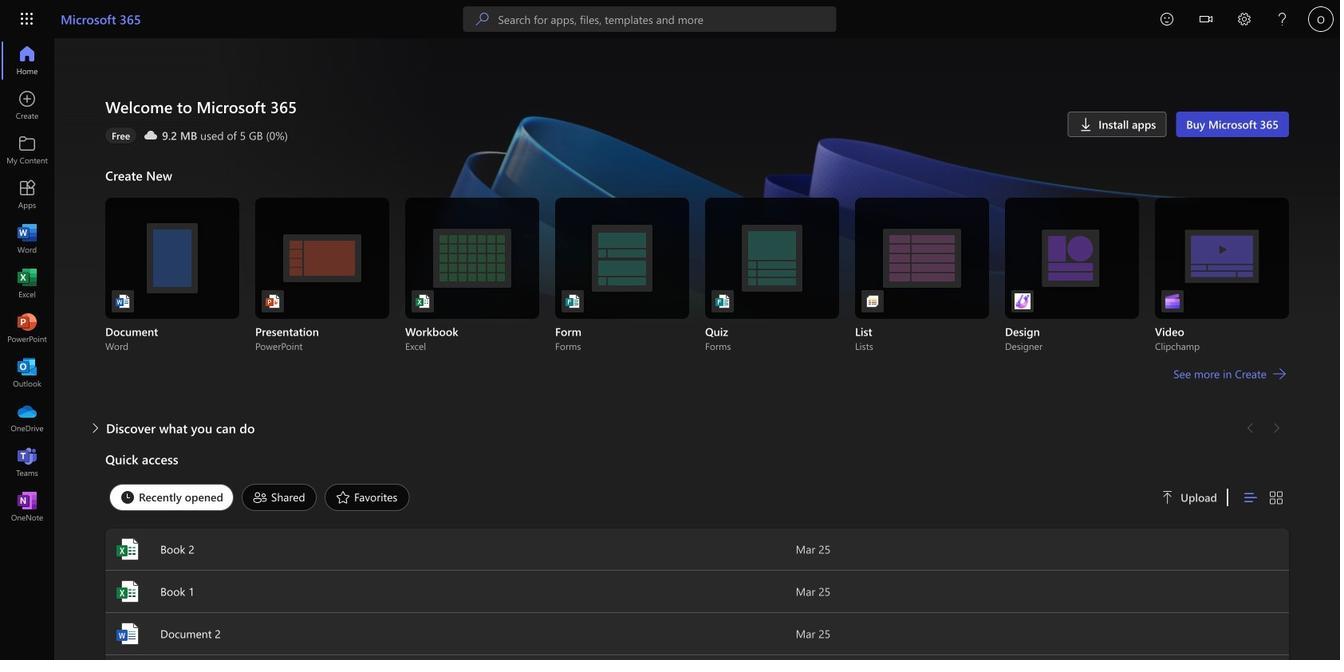 Task type: locate. For each thing, give the bounding box(es) containing it.
0 vertical spatial excel image
[[19, 276, 35, 292]]

excel image up "powerpoint" icon
[[19, 276, 35, 292]]

excel image
[[19, 276, 35, 292], [115, 579, 140, 605]]

list
[[105, 198, 1290, 353]]

word image
[[115, 622, 140, 647]]

name document 2 cell
[[105, 622, 796, 647]]

outlook image
[[19, 366, 35, 381]]

1 horizontal spatial excel image
[[115, 579, 140, 605]]

tab list
[[105, 480, 1143, 516]]

onedrive image
[[19, 410, 35, 426]]

2 tab from the left
[[238, 484, 321, 512]]

tab
[[105, 484, 238, 512], [238, 484, 321, 512], [321, 484, 414, 512]]

name book 1 cell
[[105, 579, 796, 605]]

Search box. Suggestions appear as you type. search field
[[498, 6, 837, 32]]

apps image
[[19, 187, 35, 203]]

banner
[[0, 0, 1341, 41]]

1 vertical spatial excel image
[[115, 579, 140, 605]]

row group
[[105, 656, 1290, 661]]

navigation
[[0, 38, 54, 530]]

o image
[[1309, 6, 1334, 32]]

designer design image
[[1015, 294, 1031, 310]]

my content image
[[19, 142, 35, 158]]

excel image up word icon
[[115, 579, 140, 605]]

create new element
[[105, 163, 1290, 416]]

word image
[[19, 231, 35, 247]]

application
[[0, 38, 1341, 661]]

forms survey image
[[565, 294, 581, 310]]

0 horizontal spatial excel image
[[19, 276, 35, 292]]

home image
[[19, 53, 35, 69]]

teams image
[[19, 455, 35, 471]]

None search field
[[463, 6, 837, 32]]

lists list image
[[865, 294, 881, 310]]



Task type: describe. For each thing, give the bounding box(es) containing it.
powerpoint presentation image
[[265, 294, 281, 310]]

create image
[[19, 97, 35, 113]]

this account doesn't have a microsoft 365 subscription. click to view your benefits. tooltip
[[105, 128, 137, 144]]

clipchamp video image
[[1165, 294, 1181, 310]]

onenote image
[[19, 500, 35, 516]]

excel workbook image
[[415, 294, 431, 310]]

new quiz image
[[715, 294, 731, 310]]

designer design image
[[1015, 294, 1031, 310]]

name book 2 cell
[[105, 537, 796, 563]]

excel image
[[115, 537, 140, 563]]

recently opened element
[[109, 484, 234, 512]]

shared element
[[242, 484, 317, 512]]

favorites element
[[325, 484, 410, 512]]

3 tab from the left
[[321, 484, 414, 512]]

powerpoint image
[[19, 321, 35, 337]]

1 tab from the left
[[105, 484, 238, 512]]

word document image
[[115, 294, 131, 310]]



Task type: vqa. For each thing, say whether or not it's contained in the screenshot.
Name button
no



